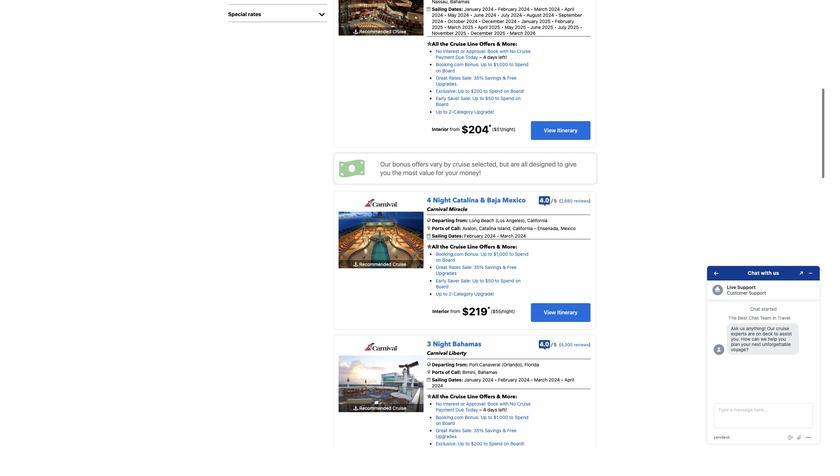 Task type: describe. For each thing, give the bounding box(es) containing it.
june inside "march 2025 • april 2025 • may 2025 • june 2025 • july 2025 • november 2025 • december 2025 • march 2026"
[[531, 24, 541, 30]]

4 for star image
[[483, 54, 486, 60]]

globe image for 4 night catalina & baja mexico
[[427, 218, 431, 223]]

(los
[[496, 218, 505, 223]]

florida
[[525, 362, 539, 368]]

exclusive: for booking.com bonus: up to $1,000 to spend on board great rates sale: 35% savings & free upgrades exclusive: up to $200 to spend on board! early saver sale: up to $50 to spend on board up to 2-category upgrade!
[[436, 88, 457, 94]]

board for booking.com bonus: up to $1,000 to spend on board great rates sale: 35% savings & free upgrades exclusive: up to $200 to spend on board! early saver sale: up to $50 to spend on board up to 2-category upgrade!
[[442, 68, 455, 73]]

view itinerary for $204
[[544, 127, 578, 133]]

($51 / night)
[[492, 126, 516, 132]]

night for 3
[[433, 340, 451, 349]]

of for 3 night bahamas
[[445, 370, 450, 375]]

1 sailing from the top
[[432, 6, 447, 12]]

4,300
[[561, 342, 573, 348]]

$204
[[462, 123, 489, 136]]

booking.com bonus: up to $1,000 to spend on board great rates sale: 35% savings & free upgrades exclusive: up to $200 to spend on board!
[[436, 415, 529, 447]]

carnival inside 3 night bahamas carnival liberty
[[427, 350, 448, 357]]

bonus: inside booking.com bonus: up to $1,000 to spend on board great rates sale: 35% savings & free upgrades exclusive: up to $200 to spend on board! early saver sale: up to $50 to spend on board up to 2-category upgrade!
[[465, 62, 479, 67]]

payment for third booking.com bonus: up to $1,000 to spend on board link from the top of the page
[[436, 407, 454, 413]]

are
[[511, 160, 520, 168]]

asterisk image
[[489, 124, 491, 127]]

/ for ($51 / night)
[[502, 126, 503, 132]]

most
[[403, 169, 418, 176]]

port
[[469, 362, 478, 368]]

beach
[[481, 218, 494, 223]]

1 dates: from the top
[[448, 6, 463, 12]]

$50 inside booking.com bonus: up to $1,000 to spend on board great rates sale: 35% savings & free upgrades exclusive: up to $200 to spend on board! early saver sale: up to $50 to spend on board up to 2-category upgrade!
[[485, 96, 494, 101]]

1 january 2024 • february 2024 • march 2024 • from the top
[[464, 6, 563, 12]]

2,680 reviews link
[[561, 198, 589, 203]]

great for 4 night catalina & baja mexico
[[436, 265, 448, 270]]

exclusive: for booking.com bonus: up to $1,000 to spend on board great rates sale: 35% savings & free upgrades exclusive: up to $200 to spend on board!
[[436, 441, 457, 447]]

may inside "march 2025 • april 2025 • may 2025 • june 2025 • july 2025 • november 2025 • december 2025 • march 2026"
[[505, 24, 514, 30]]

category inside booking.com bonus: up to $1,000 to spend on board great rates sale: 35% savings & free upgrades exclusive: up to $200 to spend on board! early saver sale: up to $50 to spend on board up to 2-category upgrade!
[[454, 109, 473, 115]]

1 vertical spatial mexico
[[561, 226, 576, 231]]

1 vertical spatial california
[[513, 226, 533, 231]]

bimini,
[[463, 370, 477, 375]]

upgrades inside booking.com bonus: up to $1,000 to spend on board great rates sale: 35% savings & free upgrades exclusive: up to $200 to spend on board! early saver sale: up to $50 to spend on board up to 2-category upgrade!
[[436, 81, 457, 87]]

night) for $204
[[503, 126, 516, 132]]

by
[[444, 160, 451, 168]]

$50 inside booking.com bonus: up to $1,000 to spend on board great rates sale: 35% savings & free upgrades early saver sale: up to $50 to spend on board up to 2-category upgrade!
[[485, 278, 494, 283]]

4.0 / 5 ( 2,680 reviews )
[[540, 197, 591, 204]]

(orlando),
[[502, 362, 523, 368]]

rates inside booking.com bonus: up to $1,000 to spend on board great rates sale: 35% savings & free upgrades exclusive: up to $200 to spend on board! early saver sale: up to $50 to spend on board up to 2-category upgrade!
[[449, 75, 461, 81]]

rates
[[248, 11, 261, 17]]

approval: for no interest or approval: book with no cruise payment due today link related to third booking.com bonus: up to $1,000 to spend on board link from the top of the page
[[466, 401, 486, 407]]

1 vertical spatial bahamas
[[478, 370, 497, 375]]

anchor image
[[354, 262, 358, 267]]

1 horizontal spatial catalina
[[479, 226, 496, 231]]

no interest or approval: book with no cruise payment due today link for third booking.com bonus: up to $1,000 to spend on board link from the top of the page
[[436, 401, 531, 413]]

0 vertical spatial january
[[464, 6, 481, 12]]

2025 inside february 2025
[[432, 24, 443, 30]]

1 up to 2-category upgrade! link from the top
[[436, 109, 494, 115]]

april inside "march 2025 • april 2025 • may 2025 • june 2025 • july 2025 • november 2025 • december 2025 • march 2026"
[[478, 24, 488, 30]]

/ for ($55 / night)
[[501, 309, 503, 314]]

/ for 4.0 / 5 ( 2,680 reviews )
[[551, 198, 553, 203]]

($55 / night)
[[491, 309, 515, 314]]

interest for first booking.com bonus: up to $1,000 to spend on board link no interest or approval: book with no cruise payment due today link
[[443, 48, 459, 54]]

more: for 3 night bahamas
[[502, 393, 517, 401]]

( for 3 night bahamas
[[559, 342, 561, 348]]

september
[[559, 12, 582, 18]]

1 more: from the top
[[502, 41, 517, 48]]

bonus: for 4 night catalina & baja mexico
[[465, 251, 479, 257]]

october 2024 • december 2024 • january 2025 •
[[448, 18, 554, 24]]

0 vertical spatial april
[[565, 6, 574, 12]]

2 january 2024 • february 2024 • march 2024 • from the top
[[464, 377, 563, 383]]

2,680
[[561, 198, 573, 203]]

1 april 2024 from the top
[[432, 6, 574, 18]]

0 vertical spatial december
[[482, 18, 504, 24]]

february 2024 • march 2024
[[464, 233, 526, 239]]

march up august
[[534, 6, 548, 12]]

the for 4 night catalina & baja mexico star icon
[[440, 243, 449, 251]]

march down florida
[[534, 377, 548, 383]]

august
[[527, 12, 542, 18]]

itinerary for $219
[[557, 310, 578, 316]]

from for $204
[[450, 126, 460, 132]]

carnival cruise line image for 4 night catalina & baja mexico
[[364, 199, 398, 207]]

rates for 4 night catalina & baja mexico
[[449, 265, 461, 270]]

3 booking.com bonus: up to $1,000 to spend on board link from the top
[[436, 415, 529, 426]]

2024 inside "september 2024"
[[432, 18, 443, 24]]

1 all the cruise line offers & more: from the top
[[432, 41, 517, 48]]

dates: for 3 night bahamas
[[448, 377, 463, 383]]

5 for 4 night catalina & baja mexico
[[554, 198, 557, 203]]

1 calendar image from the top
[[427, 7, 431, 11]]

you
[[380, 169, 391, 176]]

interior for $219
[[432, 309, 449, 314]]

booking.com bonus: up to $1,000 to spend on board great rates sale: 35% savings & free upgrades exclusive: up to $200 to spend on board! early saver sale: up to $50 to spend on board up to 2-category upgrade!
[[436, 62, 529, 115]]

bonus
[[392, 160, 410, 168]]

& inside 4 night catalina & baja mexico carnival miracle
[[480, 196, 485, 205]]

sale: for booking.com bonus: up to $1,000 to spend on board great rates sale: 35% savings & free upgrades exclusive: up to $200 to spend on board!
[[462, 428, 473, 434]]

october
[[448, 18, 465, 24]]

february down avalon,
[[464, 233, 483, 239]]

anchor image for carnival liberty image
[[354, 406, 358, 411]]

money!
[[460, 169, 481, 176]]

our bonus offers vary by cruise selected, but are all designed to give you the most value for your money!
[[380, 160, 577, 176]]

ports for 3 night bahamas
[[432, 370, 444, 375]]

november
[[432, 30, 454, 36]]

carnival conquest image
[[339, 0, 424, 36]]

$219
[[462, 305, 488, 318]]

special
[[228, 11, 247, 17]]

1 sailing dates: from the top
[[432, 6, 464, 12]]

departing for 3 night bahamas
[[432, 362, 455, 368]]

) for 3 night bahamas
[[589, 342, 591, 348]]

call: for 3 night bahamas
[[451, 370, 461, 375]]

book for first booking.com bonus: up to $1,000 to spend on board link
[[488, 48, 498, 54]]

0 vertical spatial california
[[527, 218, 548, 223]]

3
[[427, 340, 431, 349]]

interior from $204
[[432, 123, 489, 136]]

sailing dates: for 4 night catalina & baja mexico
[[432, 233, 464, 239]]

( for 4 night catalina & baja mexico
[[559, 198, 561, 203]]

$200 for booking.com bonus: up to $1,000 to spend on board great rates sale: 35% savings & free upgrades exclusive: up to $200 to spend on board! early saver sale: up to $50 to spend on board up to 2-category upgrade!
[[471, 88, 482, 94]]

recommended cruise for 4 night catalina & baja mexico
[[359, 262, 406, 267]]

selected,
[[472, 160, 498, 168]]

rates for 3 night bahamas
[[449, 428, 461, 434]]

of for 4 night catalina & baja mexico
[[445, 226, 450, 231]]

1 all from the top
[[432, 41, 439, 48]]

due for no interest or approval: book with no cruise payment due today link related to third booking.com bonus: up to $1,000 to spend on board link from the top of the page
[[456, 407, 464, 413]]

liberty
[[449, 350, 467, 357]]

baja
[[487, 196, 501, 205]]

1 line from the top
[[467, 41, 478, 48]]

– 4 days left! for first booking.com bonus: up to $1,000 to spend on board link
[[478, 54, 507, 60]]

carnival liberty image
[[339, 356, 424, 412]]

give
[[565, 160, 577, 168]]

upgrades for 4 night catalina & baja mexico
[[436, 271, 457, 276]]

long
[[469, 218, 480, 223]]

sailing for 4 night catalina & baja mexico
[[432, 233, 447, 239]]

reviews for 3 night bahamas
[[574, 342, 589, 348]]

($51
[[492, 126, 502, 132]]

island,
[[498, 226, 512, 231]]

2026
[[525, 30, 536, 36]]

may 2024 • june 2024 • july 2024 • august 2024 •
[[448, 12, 557, 18]]

map marker image for 4 night catalina & baja mexico
[[428, 226, 430, 230]]

– 4 days left! for third booking.com bonus: up to $1,000 to spend on board link from the top of the page
[[478, 407, 507, 413]]

0 vertical spatial may
[[448, 12, 457, 18]]

bimini, bahamas
[[463, 370, 497, 375]]

calendar image for 4 night catalina & baja mexico
[[427, 234, 431, 238]]

but
[[500, 160, 509, 168]]

march 2025 • april 2025 • may 2025 • june 2025 • july 2025 • november 2025 • december 2025 • march 2026
[[432, 24, 582, 36]]

booking.com for 3 night bahamas
[[436, 415, 464, 420]]

july inside "march 2025 • april 2025 • may 2025 • june 2025 • july 2025 • november 2025 • december 2025 • march 2026"
[[558, 24, 567, 30]]

approval: for first booking.com bonus: up to $1,000 to spend on board link no interest or approval: book with no cruise payment due today link
[[466, 48, 486, 54]]

avalon,
[[463, 226, 478, 231]]

march down 'october'
[[448, 24, 461, 30]]

& inside booking.com bonus: up to $1,000 to spend on board great rates sale: 35% savings & free upgrades early saver sale: up to $50 to spend on board up to 2-category upgrade!
[[503, 265, 506, 270]]

board for booking.com bonus: up to $1,000 to spend on board great rates sale: 35% savings & free upgrades exclusive: up to $200 to spend on board!
[[442, 421, 455, 426]]

great inside booking.com bonus: up to $1,000 to spend on board great rates sale: 35% savings & free upgrades exclusive: up to $200 to spend on board! early saver sale: up to $50 to spend on board up to 2-category upgrade!
[[436, 75, 448, 81]]

offers for 4 night catalina & baja mexico
[[479, 243, 495, 251]]

1 early saver sale: up to $50 to spend on board link from the top
[[436, 96, 521, 107]]

carnival miracle image
[[339, 212, 424, 268]]

exclusive: up to $200 to spend on board! link for great rates sale: 35% savings & free upgrades link associated with star image
[[436, 88, 525, 94]]

departing from: port canaveral (orlando), florida
[[432, 362, 539, 368]]

2 up to 2-category upgrade! link from the top
[[436, 291, 494, 297]]

cruise
[[453, 160, 470, 168]]

0 vertical spatial july
[[501, 12, 510, 18]]

1 vertical spatial january
[[521, 18, 538, 24]]

star image
[[427, 41, 432, 47]]

line for 3 night bahamas
[[467, 393, 478, 401]]

days for star icon associated with 3 night bahamas's great rates sale: 35% savings & free upgrades link
[[487, 407, 497, 413]]

or for first booking.com bonus: up to $1,000 to spend on board link no interest or approval: book with no cruise payment due today link
[[461, 48, 465, 54]]

savings inside booking.com bonus: up to $1,000 to spend on board great rates sale: 35% savings & free upgrades exclusive: up to $200 to spend on board! early saver sale: up to $50 to spend on board up to 2-category upgrade!
[[485, 75, 502, 81]]

our
[[380, 160, 391, 168]]

) for 4 night catalina & baja mexico
[[589, 198, 591, 203]]

1 offers from the top
[[479, 41, 495, 48]]

1 recommended from the top
[[359, 29, 391, 34]]

ports for 4 night catalina & baja mexico
[[432, 226, 444, 231]]

your
[[445, 169, 458, 176]]

miracle
[[449, 206, 468, 213]]

special rates
[[228, 11, 261, 17]]

$200 for booking.com bonus: up to $1,000 to spend on board great rates sale: 35% savings & free upgrades exclusive: up to $200 to spend on board!
[[471, 441, 482, 447]]

sale: for booking.com bonus: up to $1,000 to spend on board great rates sale: 35% savings & free upgrades exclusive: up to $200 to spend on board! early saver sale: up to $50 to spend on board up to 2-category upgrade!
[[462, 75, 473, 81]]

for
[[436, 169, 444, 176]]

0 horizontal spatial june
[[474, 12, 484, 18]]

booking.com bonus: up to $1,000 to spend on board great rates sale: 35% savings & free upgrades early saver sale: up to $50 to spend on board up to 2-category upgrade!
[[436, 251, 529, 297]]

2 vertical spatial january
[[464, 377, 481, 383]]

2 early saver sale: up to $50 to spend on board link from the top
[[436, 278, 521, 289]]

all the cruise line offers & more: for 4 night catalina & baja mexico
[[432, 243, 517, 251]]

offers for 3 night bahamas
[[479, 393, 495, 401]]

interest for no interest or approval: book with no cruise payment due today link related to third booking.com bonus: up to $1,000 to spend on board link from the top of the page
[[443, 401, 459, 407]]



Task type: vqa. For each thing, say whether or not it's contained in the screenshot.
Coastal
no



Task type: locate. For each thing, give the bounding box(es) containing it.
reviews inside 4.0 / 5 ( 2,680 reviews )
[[574, 198, 589, 203]]

– up booking.com bonus: up to $1,000 to spend on board great rates sale: 35% savings & free upgrades exclusive: up to $200 to spend on board! early saver sale: up to $50 to spend on board up to 2-category upgrade!
[[479, 54, 482, 60]]

savings
[[485, 75, 502, 81], [485, 265, 502, 270], [485, 428, 502, 434]]

california down angeles),
[[513, 226, 533, 231]]

4 night catalina & baja mexico carnival miracle
[[427, 196, 526, 213]]

all for 3 night bahamas
[[432, 393, 439, 401]]

reviews right 4,300
[[574, 342, 589, 348]]

4.0
[[540, 197, 549, 204], [540, 341, 549, 348]]

sale:
[[462, 75, 473, 81], [461, 96, 471, 101], [462, 265, 473, 270], [461, 278, 471, 283], [462, 428, 473, 434]]

upgrade! inside booking.com bonus: up to $1,000 to spend on board great rates sale: 35% savings & free upgrades exclusive: up to $200 to spend on board! early saver sale: up to $50 to spend on board up to 2-category upgrade!
[[474, 109, 494, 115]]

2 saver from the top
[[448, 278, 460, 283]]

cruise
[[393, 29, 406, 34], [450, 41, 466, 48], [517, 48, 531, 54], [450, 243, 466, 251], [393, 262, 406, 267], [450, 393, 466, 401], [517, 401, 531, 407], [393, 406, 406, 411]]

saver up interior from $219 at right
[[448, 278, 460, 283]]

today up booking.com bonus: up to $1,000 to spend on board great rates sale: 35% savings & free upgrades exclusive: up to $200 to spend on board! early saver sale: up to $50 to spend on board up to 2-category upgrade!
[[465, 54, 478, 60]]

& inside booking.com bonus: up to $1,000 to spend on board great rates sale: 35% savings & free upgrades exclusive: up to $200 to spend on board!
[[503, 428, 506, 434]]

book
[[488, 48, 498, 54], [488, 401, 498, 407]]

bonus: inside booking.com bonus: up to $1,000 to spend on board great rates sale: 35% savings & free upgrades exclusive: up to $200 to spend on board!
[[465, 415, 479, 420]]

4.0 left 2,680
[[540, 197, 549, 204]]

all the cruise line offers & more: down 'october'
[[432, 41, 517, 48]]

star image
[[427, 244, 432, 249], [427, 394, 432, 399]]

0 vertical spatial early
[[436, 96, 446, 101]]

upgrades inside booking.com bonus: up to $1,000 to spend on board great rates sale: 35% savings & free upgrades exclusive: up to $200 to spend on board!
[[436, 434, 457, 440]]

1 vertical spatial $50
[[485, 278, 494, 283]]

3 $1,000 from the top
[[494, 415, 508, 420]]

recommended cruise for 3 night bahamas
[[359, 406, 406, 411]]

february up may 2024 • june 2024 • july 2024 • august 2024 •
[[498, 6, 517, 12]]

1 vertical spatial savings
[[485, 265, 502, 270]]

night
[[433, 196, 451, 205], [433, 340, 451, 349]]

early saver sale: up to $50 to spend on board link up asterisk image
[[436, 278, 521, 289]]

(
[[559, 198, 561, 203], [559, 342, 561, 348]]

2 vertical spatial rates
[[449, 428, 461, 434]]

/ inside 4.0 / 5 ( 2,680 reviews )
[[551, 198, 553, 203]]

1 vertical spatial from:
[[456, 362, 468, 368]]

2 view itinerary link from the top
[[531, 303, 591, 322]]

free inside booking.com bonus: up to $1,000 to spend on board great rates sale: 35% savings & free upgrades early saver sale: up to $50 to spend on board up to 2-category upgrade!
[[507, 265, 517, 270]]

1 booking.com from the top
[[436, 62, 464, 67]]

1 upgrade! from the top
[[474, 109, 494, 115]]

sailing
[[432, 6, 447, 12], [432, 233, 447, 239], [432, 377, 447, 383]]

interior from $219
[[432, 305, 488, 318]]

the inside our bonus offers vary by cruise selected, but are all designed to give you the most value for your money!
[[392, 169, 402, 176]]

0 vertical spatial all the cruise line offers & more:
[[432, 41, 517, 48]]

ports down 3 night bahamas carnival liberty
[[432, 370, 444, 375]]

2 call: from the top
[[451, 370, 461, 375]]

interior inside "interior from $204"
[[432, 126, 449, 132]]

view itinerary link
[[531, 121, 591, 140], [531, 303, 591, 322]]

sailing dates:
[[432, 6, 464, 12], [432, 233, 464, 239], [432, 377, 464, 383]]

upgrades inside booking.com bonus: up to $1,000 to spend on board great rates sale: 35% savings & free upgrades early saver sale: up to $50 to spend on board up to 2-category upgrade!
[[436, 271, 457, 276]]

1 itinerary from the top
[[557, 127, 578, 133]]

1 great rates sale: 35% savings & free upgrades link from the top
[[436, 75, 517, 87]]

avalon, catalina island, california • ensenada, mexico
[[463, 226, 576, 231]]

0 vertical spatial booking.com
[[436, 62, 464, 67]]

exclusive:
[[436, 88, 457, 94], [436, 441, 457, 447]]

1 with from the top
[[500, 48, 509, 54]]

savings inside booking.com bonus: up to $1,000 to spend on board great rates sale: 35% savings & free upgrades early saver sale: up to $50 to spend on board up to 2-category upgrade!
[[485, 265, 502, 270]]

0 vertical spatial (
[[559, 198, 561, 203]]

or
[[461, 48, 465, 54], [461, 401, 465, 407]]

1 vertical spatial rates
[[449, 265, 461, 270]]

2 itinerary from the top
[[557, 310, 578, 316]]

days up booking.com bonus: up to $1,000 to spend on board great rates sale: 35% savings & free upgrades exclusive: up to $200 to spend on board!
[[487, 407, 497, 413]]

2 exclusive: from the top
[[436, 441, 457, 447]]

night inside 4 night catalina & baja mexico carnival miracle
[[433, 196, 451, 205]]

2 ports of call: from the top
[[432, 370, 461, 375]]

2-
[[449, 109, 454, 115], [449, 291, 454, 297]]

days for great rates sale: 35% savings & free upgrades link associated with star image
[[487, 54, 497, 60]]

april 2024 up october 2024 • december 2024 • january 2025 •
[[432, 6, 574, 18]]

/ right asterisk icon
[[502, 126, 503, 132]]

days down "march 2025 • april 2025 • may 2025 • june 2025 • july 2025 • november 2025 • december 2025 • march 2026"
[[487, 54, 497, 60]]

0 vertical spatial up to 2-category upgrade! link
[[436, 109, 494, 115]]

2 vertical spatial april
[[565, 377, 574, 383]]

0 vertical spatial or
[[461, 48, 465, 54]]

1 ports from the top
[[432, 226, 444, 231]]

carnival cruise line image for 3 night bahamas
[[364, 343, 398, 351]]

3 night bahamas carnival liberty
[[427, 340, 481, 357]]

$1,000 inside booking.com bonus: up to $1,000 to spend on board great rates sale: 35% savings & free upgrades exclusive: up to $200 to spend on board! early saver sale: up to $50 to spend on board up to 2-category upgrade!
[[494, 62, 508, 67]]

with
[[500, 48, 509, 54], [500, 401, 509, 407]]

payment for first booking.com bonus: up to $1,000 to spend on board link
[[436, 54, 454, 60]]

exclusive: inside booking.com bonus: up to $1,000 to spend on board great rates sale: 35% savings & free upgrades exclusive: up to $200 to spend on board!
[[436, 441, 457, 447]]

book down "march 2025 • april 2025 • may 2025 • june 2025 • july 2025 • november 2025 • december 2025 • march 2026"
[[488, 48, 498, 54]]

departing for 4 night catalina & baja mexico
[[432, 218, 455, 223]]

sailing dates: down bimini,
[[432, 377, 464, 383]]

star image for 3 night bahamas
[[427, 394, 432, 399]]

1 vertical spatial view
[[544, 310, 556, 316]]

/ left 4,300
[[551, 342, 553, 348]]

carnival down 3
[[427, 350, 448, 357]]

night)
[[503, 126, 516, 132], [503, 309, 515, 314]]

bonus: inside booking.com bonus: up to $1,000 to spend on board great rates sale: 35% savings & free upgrades early saver sale: up to $50 to spend on board up to 2-category upgrade!
[[465, 251, 479, 257]]

2 recommended cruise from the top
[[359, 262, 406, 267]]

call: left bimini,
[[451, 370, 461, 375]]

march left 2026 on the top of the page
[[510, 30, 523, 36]]

february down (orlando),
[[498, 377, 517, 383]]

) inside '4.0 / 5 ( 4,300 reviews )'
[[589, 342, 591, 348]]

departing down miracle
[[432, 218, 455, 223]]

free inside booking.com bonus: up to $1,000 to spend on board great rates sale: 35% savings & free upgrades exclusive: up to $200 to spend on board!
[[507, 428, 517, 434]]

1 2- from the top
[[449, 109, 454, 115]]

exclusive: up to $200 to spend on board! link
[[436, 88, 525, 94], [436, 441, 525, 447]]

2 vertical spatial sailing
[[432, 377, 447, 383]]

0 vertical spatial view itinerary
[[544, 127, 578, 133]]

may up 'october'
[[448, 12, 457, 18]]

early inside booking.com bonus: up to $1,000 to spend on board great rates sale: 35% savings & free upgrades early saver sale: up to $50 to spend on board up to 2-category upgrade!
[[436, 278, 446, 283]]

1 saver from the top
[[448, 96, 460, 101]]

– up booking.com bonus: up to $1,000 to spend on board great rates sale: 35% savings & free upgrades exclusive: up to $200 to spend on board!
[[479, 407, 482, 413]]

free
[[507, 75, 517, 81], [507, 265, 517, 270], [507, 428, 517, 434]]

4 for star icon associated with 3 night bahamas
[[483, 407, 486, 413]]

offers
[[479, 41, 495, 48], [479, 243, 495, 251], [479, 393, 495, 401]]

1 vertical spatial may
[[505, 24, 514, 30]]

35% inside booking.com bonus: up to $1,000 to spend on board great rates sale: 35% savings & free upgrades exclusive: up to $200 to spend on board! early saver sale: up to $50 to spend on board up to 2-category upgrade!
[[474, 75, 484, 81]]

from: for 4 night catalina & baja mexico
[[456, 218, 468, 223]]

1 vertical spatial of
[[445, 370, 450, 375]]

2 star image from the top
[[427, 394, 432, 399]]

bahamas
[[453, 340, 481, 349], [478, 370, 497, 375]]

$1,000 inside booking.com bonus: up to $1,000 to spend on board great rates sale: 35% savings & free upgrades early saver sale: up to $50 to spend on board up to 2-category upgrade!
[[494, 251, 508, 257]]

bonus: for 3 night bahamas
[[465, 415, 479, 420]]

january 2024 • february 2024 • march 2024 •
[[464, 6, 563, 12], [464, 377, 563, 383]]

call: left avalon,
[[451, 226, 461, 231]]

•
[[495, 6, 497, 12], [531, 6, 533, 12], [561, 6, 563, 12], [444, 12, 447, 18], [470, 12, 472, 18], [498, 12, 500, 18], [523, 12, 525, 18], [555, 12, 557, 18], [444, 18, 447, 24], [479, 18, 481, 24], [518, 18, 520, 24], [552, 18, 554, 24], [444, 24, 446, 30], [475, 24, 477, 30], [501, 24, 504, 30], [527, 24, 529, 30], [555, 24, 557, 30], [580, 24, 582, 30], [468, 30, 470, 36], [507, 30, 509, 36], [534, 226, 536, 231], [497, 233, 499, 239], [495, 377, 497, 383], [531, 377, 533, 383], [561, 377, 563, 383]]

2 early from the top
[[436, 278, 446, 283]]

from inside "interior from $204"
[[450, 126, 460, 132]]

map marker image
[[428, 226, 430, 230], [428, 370, 430, 375]]

2 – from the top
[[479, 407, 482, 413]]

anchor image
[[354, 29, 358, 34], [354, 406, 358, 411]]

1 vertical spatial 4
[[427, 196, 431, 205]]

1 vertical spatial payment
[[436, 407, 454, 413]]

no interest or approval: book with no cruise payment due today
[[436, 48, 531, 60], [436, 401, 531, 413]]

0 vertical spatial from:
[[456, 218, 468, 223]]

0 horizontal spatial mexico
[[502, 196, 526, 205]]

no interest or approval: book with no cruise payment due today link for first booking.com bonus: up to $1,000 to spend on board link
[[436, 48, 531, 60]]

designed
[[529, 160, 556, 168]]

0 vertical spatial book
[[488, 48, 498, 54]]

departing down liberty
[[432, 362, 455, 368]]

the for star icon associated with 3 night bahamas
[[440, 393, 449, 401]]

3 35% from the top
[[474, 428, 484, 434]]

2 anchor image from the top
[[354, 406, 358, 411]]

4.0 for 4 night catalina & baja mexico
[[540, 197, 549, 204]]

more:
[[502, 41, 517, 48], [502, 243, 517, 251], [502, 393, 517, 401]]

february down september
[[555, 18, 574, 24]]

free inside booking.com bonus: up to $1,000 to spend on board great rates sale: 35% savings & free upgrades exclusive: up to $200 to spend on board! early saver sale: up to $50 to spend on board up to 2-category upgrade!
[[507, 75, 517, 81]]

2 calendar image from the top
[[427, 234, 431, 238]]

carnival cruise line image
[[364, 199, 398, 207], [364, 343, 398, 351]]

) right 2,680
[[589, 198, 591, 203]]

3 all from the top
[[432, 393, 439, 401]]

carnival inside 4 night catalina & baja mexico carnival miracle
[[427, 206, 448, 213]]

1 view itinerary link from the top
[[531, 121, 591, 140]]

0 vertical spatial $50
[[485, 96, 494, 101]]

february 2025
[[432, 18, 574, 30]]

dates: up 'october'
[[448, 6, 463, 12]]

itinerary for $204
[[557, 127, 578, 133]]

2 line from the top
[[467, 243, 478, 251]]

of
[[445, 226, 450, 231], [445, 370, 450, 375]]

free for 4 night catalina & baja mexico
[[507, 265, 517, 270]]

2 carnival from the top
[[427, 350, 448, 357]]

2 vertical spatial sailing dates:
[[432, 377, 464, 383]]

board!
[[511, 88, 525, 94], [511, 441, 525, 447]]

1 vertical spatial reviews
[[574, 342, 589, 348]]

night) right ($55
[[503, 309, 515, 314]]

night) right the ($51
[[503, 126, 516, 132]]

1 due from the top
[[456, 54, 464, 60]]

offers down bimini, bahamas
[[479, 393, 495, 401]]

1 vertical spatial great
[[436, 265, 448, 270]]

calendar image
[[427, 7, 431, 11], [427, 234, 431, 238], [427, 378, 431, 382]]

1 booking.com bonus: up to $1,000 to spend on board link from the top
[[436, 62, 529, 73]]

0 vertical spatial bonus:
[[465, 62, 479, 67]]

0 vertical spatial view itinerary link
[[531, 121, 591, 140]]

recommended for 3 night bahamas
[[359, 406, 391, 411]]

all the cruise line offers & more:
[[432, 41, 517, 48], [432, 243, 517, 251], [432, 393, 517, 401]]

3 dates: from the top
[[448, 377, 463, 383]]

1 today from the top
[[465, 54, 478, 60]]

anchor image for the carnival conquest image
[[354, 29, 358, 34]]

with for first booking.com bonus: up to $1,000 to spend on board link
[[500, 48, 509, 54]]

2- inside booking.com bonus: up to $1,000 to spend on board great rates sale: 35% savings & free upgrades early saver sale: up to $50 to spend on board up to 2-category upgrade!
[[449, 291, 454, 297]]

today
[[465, 54, 478, 60], [465, 407, 478, 413]]

1 vertical spatial –
[[479, 407, 482, 413]]

1 vertical spatial more:
[[502, 243, 517, 251]]

2 night from the top
[[433, 340, 451, 349]]

left! down "march 2025 • april 2025 • may 2025 • june 2025 • july 2025 • november 2025 • december 2025 • march 2026"
[[499, 54, 507, 60]]

2 all from the top
[[432, 243, 439, 251]]

today for no interest or approval: book with no cruise payment due today link related to third booking.com bonus: up to $1,000 to spend on board link from the top of the page
[[465, 407, 478, 413]]

3 offers from the top
[[479, 393, 495, 401]]

2 upgrade! from the top
[[474, 291, 494, 297]]

0 vertical spatial 35%
[[474, 75, 484, 81]]

january 2024 • february 2024 • march 2024 • up "september 2024"
[[464, 6, 563, 12]]

( inside '4.0 / 5 ( 4,300 reviews )'
[[559, 342, 561, 348]]

1 35% from the top
[[474, 75, 484, 81]]

line for 4 night catalina & baja mexico
[[467, 243, 478, 251]]

1 star image from the top
[[427, 244, 432, 249]]

no interest or approval: book with no cruise payment due today for first booking.com bonus: up to $1,000 to spend on board link
[[436, 48, 531, 60]]

& inside booking.com bonus: up to $1,000 to spend on board great rates sale: 35% savings & free upgrades exclusive: up to $200 to spend on board! early saver sale: up to $50 to spend on board up to 2-category upgrade!
[[503, 75, 506, 81]]

1 departing from the top
[[432, 218, 455, 223]]

2 payment from the top
[[436, 407, 454, 413]]

recommended for 4 night catalina & baja mexico
[[359, 262, 391, 267]]

up to 2-category upgrade! link up interior from $219 at right
[[436, 291, 494, 297]]

0 vertical spatial line
[[467, 41, 478, 48]]

december down may 2024 • june 2024 • july 2024 • august 2024 •
[[482, 18, 504, 24]]

all
[[432, 41, 439, 48], [432, 243, 439, 251], [432, 393, 439, 401]]

february
[[498, 6, 517, 12], [555, 18, 574, 24], [464, 233, 483, 239], [498, 377, 517, 383]]

or down bimini,
[[461, 401, 465, 407]]

0 vertical spatial sailing
[[432, 6, 447, 12]]

upgrade! up asterisk icon
[[474, 109, 494, 115]]

savings inside booking.com bonus: up to $1,000 to spend on board great rates sale: 35% savings & free upgrades exclusive: up to $200 to spend on board!
[[485, 428, 502, 434]]

saver up "interior from $204"
[[448, 96, 460, 101]]

1 vertical spatial departing
[[432, 362, 455, 368]]

0 vertical spatial saver
[[448, 96, 460, 101]]

2 vertical spatial recommended cruise
[[359, 406, 406, 411]]

0 vertical spatial more:
[[502, 41, 517, 48]]

booking.com inside booking.com bonus: up to $1,000 to spend on board great rates sale: 35% savings & free upgrades early saver sale: up to $50 to spend on board up to 2-category upgrade!
[[436, 251, 464, 257]]

1 ) from the top
[[589, 198, 591, 203]]

to
[[488, 62, 492, 67], [509, 62, 514, 67], [465, 88, 470, 94], [484, 88, 488, 94], [480, 96, 484, 101], [495, 96, 499, 101], [443, 109, 448, 115], [557, 160, 563, 168], [488, 251, 492, 257], [509, 251, 514, 257], [480, 278, 484, 283], [495, 278, 499, 283], [443, 291, 448, 297], [488, 415, 492, 420], [509, 415, 514, 420], [465, 441, 470, 447], [484, 441, 488, 447]]

catalina inside 4 night catalina & baja mexico carnival miracle
[[453, 196, 479, 205]]

0 vertical spatial days
[[487, 54, 497, 60]]

rates inside booking.com bonus: up to $1,000 to spend on board great rates sale: 35% savings & free upgrades early saver sale: up to $50 to spend on board up to 2-category upgrade!
[[449, 265, 461, 270]]

line
[[467, 41, 478, 48], [467, 243, 478, 251], [467, 393, 478, 401]]

1 vertical spatial map marker image
[[428, 370, 430, 375]]

value
[[419, 169, 434, 176]]

dates: down avalon,
[[448, 233, 463, 239]]

0 vertical spatial approval:
[[466, 48, 486, 54]]

0 vertical spatial calendar image
[[427, 7, 431, 11]]

2 vertical spatial offers
[[479, 393, 495, 401]]

interior inside interior from $219
[[432, 309, 449, 314]]

january down august
[[521, 18, 538, 24]]

great inside booking.com bonus: up to $1,000 to spend on board great rates sale: 35% savings & free upgrades early saver sale: up to $50 to spend on board up to 2-category upgrade!
[[436, 265, 448, 270]]

0 vertical spatial view
[[544, 127, 556, 133]]

night up miracle
[[433, 196, 451, 205]]

3 free from the top
[[507, 428, 517, 434]]

1 view itinerary from the top
[[544, 127, 578, 133]]

$50 up asterisk image
[[485, 278, 494, 283]]

night inside 3 night bahamas carnival liberty
[[433, 340, 451, 349]]

offers
[[412, 160, 429, 168]]

booking.com bonus: up to $1,000 to spend on board link
[[436, 62, 529, 73], [436, 251, 529, 263], [436, 415, 529, 426]]

4 inside 4 night catalina & baja mexico carnival miracle
[[427, 196, 431, 205]]

from: for 3 night bahamas
[[456, 362, 468, 368]]

0 vertical spatial free
[[507, 75, 517, 81]]

1 vertical spatial interest
[[443, 401, 459, 407]]

board! inside booking.com bonus: up to $1,000 to spend on board great rates sale: 35% savings & free upgrades exclusive: up to $200 to spend on board!
[[511, 441, 525, 447]]

1 – 4 days left! from the top
[[478, 54, 507, 60]]

1 carnival from the top
[[427, 206, 448, 213]]

$200
[[471, 88, 482, 94], [471, 441, 482, 447]]

3 more: from the top
[[502, 393, 517, 401]]

booking.com inside booking.com bonus: up to $1,000 to spend on board great rates sale: 35% savings & free upgrades exclusive: up to $200 to spend on board! early saver sale: up to $50 to spend on board up to 2-category upgrade!
[[436, 62, 464, 67]]

june up october 2024 • december 2024 • january 2025 •
[[474, 12, 484, 18]]

april 2024 down (orlando),
[[432, 377, 574, 389]]

2024
[[482, 6, 494, 12], [518, 6, 530, 12], [549, 6, 560, 12], [432, 12, 443, 18], [458, 12, 469, 18], [485, 12, 496, 18], [511, 12, 522, 18], [543, 12, 554, 18], [432, 18, 443, 24], [466, 18, 478, 24], [506, 18, 517, 24], [485, 233, 496, 239], [515, 233, 526, 239], [482, 377, 494, 383], [518, 377, 530, 383], [549, 377, 560, 383], [432, 383, 443, 389]]

2 view from the top
[[544, 310, 556, 316]]

saver inside booking.com bonus: up to $1,000 to spend on board great rates sale: 35% savings & free upgrades exclusive: up to $200 to spend on board! early saver sale: up to $50 to spend on board up to 2-category upgrade!
[[448, 96, 460, 101]]

1 vertical spatial view itinerary
[[544, 310, 578, 316]]

1 $50 from the top
[[485, 96, 494, 101]]

1 map marker image from the top
[[428, 226, 430, 230]]

2 5 from the top
[[554, 342, 557, 348]]

april
[[565, 6, 574, 12], [478, 24, 488, 30], [565, 377, 574, 383]]

1 great from the top
[[436, 75, 448, 81]]

interior for $204
[[432, 126, 449, 132]]

4 up booking.com bonus: up to $1,000 to spend on board great rates sale: 35% savings & free upgrades exclusive: up to $200 to spend on board!
[[483, 407, 486, 413]]

2- up interior from $219 at right
[[449, 291, 454, 297]]

to inside our bonus offers vary by cruise selected, but are all designed to give you the most value for your money!
[[557, 160, 563, 168]]

free for 3 night bahamas
[[507, 428, 517, 434]]

great inside booking.com bonus: up to $1,000 to spend on board great rates sale: 35% savings & free upgrades exclusive: up to $200 to spend on board!
[[436, 428, 448, 434]]

5 left 2,680
[[554, 198, 557, 203]]

december inside "march 2025 • april 2025 • may 2025 • june 2025 • july 2025 • november 2025 • december 2025 • march 2026"
[[471, 30, 493, 36]]

($55
[[491, 309, 501, 314]]

board! for booking.com bonus: up to $1,000 to spend on board great rates sale: 35% savings & free upgrades exclusive: up to $200 to spend on board! early saver sale: up to $50 to spend on board up to 2-category upgrade!
[[511, 88, 525, 94]]

1 savings from the top
[[485, 75, 502, 81]]

0 vertical spatial great rates sale: 35% savings & free upgrades link
[[436, 75, 517, 87]]

( inside 4.0 / 5 ( 2,680 reviews )
[[559, 198, 561, 203]]

– for third booking.com bonus: up to $1,000 to spend on board link from the top of the page
[[479, 407, 482, 413]]

more: down february 2024 • march 2024
[[502, 243, 517, 251]]

1 vertical spatial upgrades
[[436, 271, 457, 276]]

ensenada,
[[538, 226, 560, 231]]

5 inside '4.0 / 5 ( 4,300 reviews )'
[[554, 342, 557, 348]]

2 vertical spatial 35%
[[474, 428, 484, 434]]

1 upgrades from the top
[[436, 81, 457, 87]]

sailing dates: for 3 night bahamas
[[432, 377, 464, 383]]

california up ensenada,
[[527, 218, 548, 223]]

0 vertical spatial of
[[445, 226, 450, 231]]

4.0 for 3 night bahamas
[[540, 341, 549, 348]]

2 vertical spatial great
[[436, 428, 448, 434]]

category up interior from $219 at right
[[454, 291, 473, 297]]

/
[[502, 126, 503, 132], [551, 198, 553, 203], [501, 309, 503, 314], [551, 342, 553, 348]]

ports of call: down miracle
[[432, 226, 461, 231]]

reviews inside '4.0 / 5 ( 4,300 reviews )'
[[574, 342, 589, 348]]

$1,000 for 3 night bahamas
[[494, 415, 508, 420]]

today up booking.com bonus: up to $1,000 to spend on board great rates sale: 35% savings & free upgrades exclusive: up to $200 to spend on board!
[[465, 407, 478, 413]]

0 vertical spatial exclusive: up to $200 to spend on board! link
[[436, 88, 525, 94]]

3 recommended cruise from the top
[[359, 406, 406, 411]]

0 vertical spatial exclusive:
[[436, 88, 457, 94]]

may
[[448, 12, 457, 18], [505, 24, 514, 30]]

2 2- from the top
[[449, 291, 454, 297]]

with for third booking.com bonus: up to $1,000 to spend on board link from the top of the page
[[500, 401, 509, 407]]

view itinerary for $219
[[544, 310, 578, 316]]

call: for 4 night catalina & baja mexico
[[451, 226, 461, 231]]

) inside 4.0 / 5 ( 2,680 reviews )
[[589, 198, 591, 203]]

early saver sale: up to $50 to spend on board link up asterisk icon
[[436, 96, 521, 107]]

3 all the cruise line offers & more: from the top
[[432, 393, 517, 401]]

march down the island,
[[500, 233, 514, 239]]

march
[[534, 6, 548, 12], [448, 24, 461, 30], [510, 30, 523, 36], [500, 233, 514, 239], [534, 377, 548, 383]]

2 vertical spatial calendar image
[[427, 378, 431, 382]]

rates
[[449, 75, 461, 81], [449, 265, 461, 270], [449, 428, 461, 434]]

sale: inside booking.com bonus: up to $1,000 to spend on board great rates sale: 35% savings & free upgrades exclusive: up to $200 to spend on board!
[[462, 428, 473, 434]]

1 recommended cruise from the top
[[359, 29, 406, 34]]

0 vertical spatial ports of call:
[[432, 226, 461, 231]]

$50
[[485, 96, 494, 101], [485, 278, 494, 283]]

january down bimini,
[[464, 377, 481, 383]]

mexico right "baja" at the right
[[502, 196, 526, 205]]

catalina down the beach at right
[[479, 226, 496, 231]]

exclusive: inside booking.com bonus: up to $1,000 to spend on board great rates sale: 35% savings & free upgrades exclusive: up to $200 to spend on board! early saver sale: up to $50 to spend on board up to 2-category upgrade!
[[436, 88, 457, 94]]

) right 4,300
[[589, 342, 591, 348]]

2 exclusive: up to $200 to spend on board! link from the top
[[436, 441, 525, 447]]

1 carnival cruise line image from the top
[[364, 199, 398, 207]]

due for first booking.com bonus: up to $1,000 to spend on board link no interest or approval: book with no cruise payment due today link
[[456, 54, 464, 60]]

0 vertical spatial upgrades
[[436, 81, 457, 87]]

more: down "march 2025 • april 2025 • may 2025 • june 2025 • july 2025 • november 2025 • december 2025 • march 2026"
[[502, 41, 517, 48]]

5 inside 4.0 / 5 ( 2,680 reviews )
[[554, 198, 557, 203]]

1 night from the top
[[433, 196, 451, 205]]

1 vertical spatial call:
[[451, 370, 461, 375]]

1 vertical spatial line
[[467, 243, 478, 251]]

2 reviews from the top
[[574, 342, 589, 348]]

board! inside booking.com bonus: up to $1,000 to spend on board great rates sale: 35% savings & free upgrades exclusive: up to $200 to spend on board! early saver sale: up to $50 to spend on board up to 2-category upgrade!
[[511, 88, 525, 94]]

from left $204
[[450, 126, 460, 132]]

the for star image
[[440, 41, 449, 48]]

no interest or approval: book with no cruise payment due today for third booking.com bonus: up to $1,000 to spend on board link from the top of the page
[[436, 401, 531, 413]]

bahamas inside 3 night bahamas carnival liberty
[[453, 340, 481, 349]]

today for first booking.com bonus: up to $1,000 to spend on board link no interest or approval: book with no cruise payment due today link
[[465, 54, 478, 60]]

2 with from the top
[[500, 401, 509, 407]]

2 ports from the top
[[432, 370, 444, 375]]

june up 2026 on the top of the page
[[531, 24, 541, 30]]

35% for 4 night catalina & baja mexico
[[474, 265, 484, 270]]

early
[[436, 96, 446, 101], [436, 278, 446, 283]]

june
[[474, 12, 484, 18], [531, 24, 541, 30]]

calendar image for 3 night bahamas
[[427, 378, 431, 382]]

globe image
[[427, 218, 431, 223], [427, 362, 431, 367]]

upgrades for 3 night bahamas
[[436, 434, 457, 440]]

0 vertical spatial 4.0
[[540, 197, 549, 204]]

1 left! from the top
[[499, 54, 507, 60]]

view for $219
[[544, 310, 556, 316]]

3 great from the top
[[436, 428, 448, 434]]

1 vertical spatial exclusive:
[[436, 441, 457, 447]]

sailing dates: down avalon,
[[432, 233, 464, 239]]

&
[[497, 41, 501, 48], [503, 75, 506, 81], [480, 196, 485, 205], [497, 243, 501, 251], [503, 265, 506, 270], [497, 393, 501, 401], [503, 428, 506, 434]]

1 no interest or approval: book with no cruise payment due today link from the top
[[436, 48, 531, 60]]

great for 3 night bahamas
[[436, 428, 448, 434]]

angeles),
[[506, 218, 526, 223]]

board inside booking.com bonus: up to $1,000 to spend on board great rates sale: 35% savings & free upgrades exclusive: up to $200 to spend on board!
[[442, 421, 455, 426]]

0 horizontal spatial july
[[501, 12, 510, 18]]

booking.com
[[436, 62, 464, 67], [436, 251, 464, 257], [436, 415, 464, 420]]

0 vertical spatial bahamas
[[453, 340, 481, 349]]

december down october 2024 • december 2024 • january 2025 •
[[471, 30, 493, 36]]

reviews right 2,680
[[574, 198, 589, 203]]

ports of call: down liberty
[[432, 370, 461, 375]]

early inside booking.com bonus: up to $1,000 to spend on board great rates sale: 35% savings & free upgrades exclusive: up to $200 to spend on board! early saver sale: up to $50 to spend on board up to 2-category upgrade!
[[436, 96, 446, 101]]

1 vertical spatial july
[[558, 24, 567, 30]]

1 vertical spatial 4.0
[[540, 341, 549, 348]]

catalina up miracle
[[453, 196, 479, 205]]

0 vertical spatial carnival
[[427, 206, 448, 213]]

more: down (orlando),
[[502, 393, 517, 401]]

2 $200 from the top
[[471, 441, 482, 447]]

category inside booking.com bonus: up to $1,000 to spend on board great rates sale: 35% savings & free upgrades early saver sale: up to $50 to spend on board up to 2-category upgrade!
[[454, 291, 473, 297]]

dates: for 4 night catalina & baja mexico
[[448, 233, 463, 239]]

5
[[554, 198, 557, 203], [554, 342, 557, 348]]

2 category from the top
[[454, 291, 473, 297]]

great rates sale: 35% savings & free upgrades link for star icon associated with 3 night bahamas
[[436, 428, 517, 440]]

of down miracle
[[445, 226, 450, 231]]

2 free from the top
[[507, 265, 517, 270]]

ports of call: for 3 night bahamas
[[432, 370, 461, 375]]

35% inside booking.com bonus: up to $1,000 to spend on board great rates sale: 35% savings & free upgrades exclusive: up to $200 to spend on board!
[[474, 428, 484, 434]]

savings for 4 night catalina & baja mexico
[[485, 265, 502, 270]]

0 vertical spatial booking.com bonus: up to $1,000 to spend on board link
[[436, 62, 529, 73]]

saver inside booking.com bonus: up to $1,000 to spend on board great rates sale: 35% savings & free upgrades early saver sale: up to $50 to spend on board up to 2-category upgrade!
[[448, 278, 460, 283]]

1 $200 from the top
[[471, 88, 482, 94]]

$200 inside booking.com bonus: up to $1,000 to spend on board great rates sale: 35% savings & free upgrades exclusive: up to $200 to spend on board! early saver sale: up to $50 to spend on board up to 2-category upgrade!
[[471, 88, 482, 94]]

0 vertical spatial 2-
[[449, 109, 454, 115]]

2 all the cruise line offers & more: from the top
[[432, 243, 517, 251]]

view for $204
[[544, 127, 556, 133]]

from: up bimini,
[[456, 362, 468, 368]]

may down "september 2024"
[[505, 24, 514, 30]]

2 vertical spatial all
[[432, 393, 439, 401]]

offers down february 2024 • march 2024
[[479, 243, 495, 251]]

saver
[[448, 96, 460, 101], [448, 278, 460, 283]]

night for 4
[[433, 196, 451, 205]]

bahamas up liberty
[[453, 340, 481, 349]]

– 4 days left! up booking.com bonus: up to $1,000 to spend on board great rates sale: 35% savings & free upgrades exclusive: up to $200 to spend on board!
[[478, 407, 507, 413]]

3 sailing from the top
[[432, 377, 447, 383]]

5 left 4,300
[[554, 342, 557, 348]]

upgrade! inside booking.com bonus: up to $1,000 to spend on board great rates sale: 35% savings & free upgrades early saver sale: up to $50 to spend on board up to 2-category upgrade!
[[474, 291, 494, 297]]

0 vertical spatial mexico
[[502, 196, 526, 205]]

2 days from the top
[[487, 407, 497, 413]]

1 vertical spatial anchor image
[[354, 406, 358, 411]]

mexico
[[502, 196, 526, 205], [561, 226, 576, 231]]

2 booking.com from the top
[[436, 251, 464, 257]]

july down september
[[558, 24, 567, 30]]

1 vertical spatial 2-
[[449, 291, 454, 297]]

1 anchor image from the top
[[354, 29, 358, 34]]

2 vertical spatial $1,000
[[494, 415, 508, 420]]

up
[[481, 62, 487, 67], [458, 88, 464, 94], [472, 96, 479, 101], [436, 109, 442, 115], [481, 251, 487, 257], [472, 278, 479, 283], [436, 291, 442, 297], [481, 415, 487, 420], [458, 441, 464, 447]]

1 call: from the top
[[451, 226, 461, 231]]

4 up booking.com bonus: up to $1,000 to spend on board great rates sale: 35% savings & free upgrades exclusive: up to $200 to spend on board! early saver sale: up to $50 to spend on board up to 2-category upgrade!
[[483, 54, 486, 60]]

1 vertical spatial view itinerary link
[[531, 303, 591, 322]]

ports of call:
[[432, 226, 461, 231], [432, 370, 461, 375]]

savings for 3 night bahamas
[[485, 428, 502, 434]]

1 vertical spatial $1,000
[[494, 251, 508, 257]]

2 dates: from the top
[[448, 233, 463, 239]]

offers down "march 2025 • april 2025 • may 2025 • june 2025 • july 2025 • november 2025 • december 2025 • march 2026"
[[479, 41, 495, 48]]

0 vertical spatial departing
[[432, 218, 455, 223]]

up to 2-category upgrade! link
[[436, 109, 494, 115], [436, 291, 494, 297]]

upgrade! up asterisk image
[[474, 291, 494, 297]]

1 vertical spatial recommended cruise
[[359, 262, 406, 267]]

2 vertical spatial 4
[[483, 407, 486, 413]]

$200 inside booking.com bonus: up to $1,000 to spend on board great rates sale: 35% savings & free upgrades exclusive: up to $200 to spend on board!
[[471, 441, 482, 447]]

up to 2-category upgrade! link up "interior from $204"
[[436, 109, 494, 115]]

sailing for 3 night bahamas
[[432, 377, 447, 383]]

july up october 2024 • december 2024 • january 2025 •
[[501, 12, 510, 18]]

september 2024
[[432, 12, 582, 24]]

vary
[[430, 160, 443, 168]]

february inside february 2025
[[555, 18, 574, 24]]

– for first booking.com bonus: up to $1,000 to spend on board link
[[479, 54, 482, 60]]

all for 4 night catalina & baja mexico
[[432, 243, 439, 251]]

category up "interior from $204"
[[454, 109, 473, 115]]

ports
[[432, 226, 444, 231], [432, 370, 444, 375]]

1 vertical spatial or
[[461, 401, 465, 407]]

4.0 left 4,300
[[540, 341, 549, 348]]

from inside interior from $219
[[451, 309, 460, 314]]

1 vertical spatial booking.com bonus: up to $1,000 to spend on board link
[[436, 251, 529, 263]]

bahamas down departing from: port canaveral (orlando), florida
[[478, 370, 497, 375]]

$1,000 inside booking.com bonus: up to $1,000 to spend on board great rates sale: 35% savings & free upgrades exclusive: up to $200 to spend on board!
[[494, 415, 508, 420]]

2025
[[539, 18, 551, 24], [432, 24, 443, 30], [462, 24, 473, 30], [489, 24, 500, 30], [515, 24, 526, 30], [542, 24, 553, 30], [568, 24, 579, 30], [455, 30, 466, 36], [494, 30, 505, 36]]

all
[[521, 160, 528, 168]]

0 horizontal spatial may
[[448, 12, 457, 18]]

3 bonus: from the top
[[465, 415, 479, 420]]

2 map marker image from the top
[[428, 370, 430, 375]]

interior
[[432, 126, 449, 132], [432, 309, 449, 314]]

2 carnival cruise line image from the top
[[364, 343, 398, 351]]

2 vertical spatial great rates sale: 35% savings & free upgrades link
[[436, 428, 517, 440]]

2 vertical spatial bonus:
[[465, 415, 479, 420]]

board! for booking.com bonus: up to $1,000 to spend on board great rates sale: 35% savings & free upgrades exclusive: up to $200 to spend on board!
[[511, 441, 525, 447]]

category
[[454, 109, 473, 115], [454, 291, 473, 297]]

approval:
[[466, 48, 486, 54], [466, 401, 486, 407]]

more: for 4 night catalina & baja mexico
[[502, 243, 517, 251]]

january 2024 • february 2024 • march 2024 • down (orlando),
[[464, 377, 563, 383]]

night) for $219
[[503, 309, 515, 314]]

2 great rates sale: 35% savings & free upgrades link from the top
[[436, 265, 517, 276]]

1 vertical spatial (
[[559, 342, 561, 348]]

/ for 4.0 / 5 ( 4,300 reviews )
[[551, 342, 553, 348]]

1 vertical spatial board!
[[511, 441, 525, 447]]

rates inside booking.com bonus: up to $1,000 to spend on board great rates sale: 35% savings & free upgrades exclusive: up to $200 to spend on board!
[[449, 428, 461, 434]]

/ left 2,680
[[551, 198, 553, 203]]

1 vertical spatial no interest or approval: book with no cruise payment due today
[[436, 401, 531, 413]]

ports of call: for 4 night catalina & baja mexico
[[432, 226, 461, 231]]

book up booking.com bonus: up to $1,000 to spend on board great rates sale: 35% savings & free upgrades exclusive: up to $200 to spend on board!
[[488, 401, 498, 407]]

booking.com inside booking.com bonus: up to $1,000 to spend on board great rates sale: 35% savings & free upgrades exclusive: up to $200 to spend on board!
[[436, 415, 464, 420]]

2 $50 from the top
[[485, 278, 494, 283]]

early saver sale: up to $50 to spend on board link
[[436, 96, 521, 107], [436, 278, 521, 289]]

left! for third booking.com bonus: up to $1,000 to spend on board link from the top of the page
[[499, 407, 507, 413]]

map marker image for 3 night bahamas
[[428, 370, 430, 375]]

5 for 3 night bahamas
[[554, 342, 557, 348]]

or for no interest or approval: book with no cruise payment due today link related to third booking.com bonus: up to $1,000 to spend on board link from the top of the page
[[461, 401, 465, 407]]

4.0 / 5 ( 4,300 reviews )
[[540, 341, 591, 348]]

3 recommended from the top
[[359, 406, 391, 411]]

chevron down image
[[317, 12, 327, 18]]

1 days from the top
[[487, 54, 497, 60]]

exclusive: up to $200 to spend on board! link for star icon associated with 3 night bahamas's great rates sale: 35% savings & free upgrades link
[[436, 441, 525, 447]]

2 april 2024 from the top
[[432, 377, 574, 389]]

mexico right ensenada,
[[561, 226, 576, 231]]

board for booking.com bonus: up to $1,000 to spend on board great rates sale: 35% savings & free upgrades early saver sale: up to $50 to spend on board up to 2-category upgrade!
[[442, 257, 455, 263]]

1 from: from the top
[[456, 218, 468, 223]]

great rates sale: 35% savings & free upgrades link
[[436, 75, 517, 87], [436, 265, 517, 276], [436, 428, 517, 440]]

35% for 3 night bahamas
[[474, 428, 484, 434]]

2 vertical spatial recommended
[[359, 406, 391, 411]]

1 vertical spatial up to 2-category upgrade! link
[[436, 291, 494, 297]]

3 savings from the top
[[485, 428, 502, 434]]

left! up booking.com bonus: up to $1,000 to spend on board great rates sale: 35% savings & free upgrades exclusive: up to $200 to spend on board!
[[499, 407, 507, 413]]

booking.com for 4 night catalina & baja mexico
[[436, 251, 464, 257]]

2 booking.com bonus: up to $1,000 to spend on board link from the top
[[436, 251, 529, 263]]

mexico inside 4 night catalina & baja mexico carnival miracle
[[502, 196, 526, 205]]

1 horizontal spatial mexico
[[561, 226, 576, 231]]

1 vertical spatial great rates sale: 35% savings & free upgrades link
[[436, 265, 517, 276]]

3 great rates sale: 35% savings & free upgrades link from the top
[[436, 428, 517, 440]]

1 ( from the top
[[559, 198, 561, 203]]

2 sailing from the top
[[432, 233, 447, 239]]

1 of from the top
[[445, 226, 450, 231]]

asterisk image
[[488, 307, 490, 309]]

january up 'october'
[[464, 6, 481, 12]]

the
[[440, 41, 449, 48], [392, 169, 402, 176], [440, 243, 449, 251], [440, 393, 449, 401]]

canaveral
[[479, 362, 501, 368]]

days
[[487, 54, 497, 60], [487, 407, 497, 413]]

dates:
[[448, 6, 463, 12], [448, 233, 463, 239], [448, 377, 463, 383]]

2 vertical spatial dates:
[[448, 377, 463, 383]]

from:
[[456, 218, 468, 223], [456, 362, 468, 368]]

star image for 4 night catalina & baja mexico
[[427, 244, 432, 249]]

2- up "interior from $204"
[[449, 109, 454, 115]]

0 vertical spatial great
[[436, 75, 448, 81]]

$50 up asterisk icon
[[485, 96, 494, 101]]

night right 3
[[433, 340, 451, 349]]

/ inside '4.0 / 5 ( 4,300 reviews )'
[[551, 342, 553, 348]]

0 vertical spatial interest
[[443, 48, 459, 54]]

2 vertical spatial free
[[507, 428, 517, 434]]

0 vertical spatial star image
[[427, 244, 432, 249]]

1 vertical spatial sailing dates:
[[432, 233, 464, 239]]

from: up avalon,
[[456, 218, 468, 223]]

4 down value
[[427, 196, 431, 205]]

view
[[544, 127, 556, 133], [544, 310, 556, 316]]

departing from: long beach (los angeles), california
[[432, 218, 548, 223]]

0 vertical spatial no interest or approval: book with no cruise payment due today link
[[436, 48, 531, 60]]

2- inside booking.com bonus: up to $1,000 to spend on board great rates sale: 35% savings & free upgrades exclusive: up to $200 to spend on board! early saver sale: up to $50 to spend on board up to 2-category upgrade!
[[449, 109, 454, 115]]

– 4 days left! down "march 2025 • april 2025 • may 2025 • june 2025 • july 2025 • november 2025 • december 2025 • march 2026"
[[478, 54, 507, 60]]

4,300 reviews link
[[561, 342, 589, 348]]

/ right asterisk image
[[501, 309, 503, 314]]

1 vertical spatial booking.com
[[436, 251, 464, 257]]

35% inside booking.com bonus: up to $1,000 to spend on board great rates sale: 35% savings & free upgrades early saver sale: up to $50 to spend on board up to 2-category upgrade!
[[474, 265, 484, 270]]

1 approval: from the top
[[466, 48, 486, 54]]

3 booking.com from the top
[[436, 415, 464, 420]]

2 $1,000 from the top
[[494, 251, 508, 257]]

0 vertical spatial itinerary
[[557, 127, 578, 133]]

0 vertical spatial $1,000
[[494, 62, 508, 67]]



